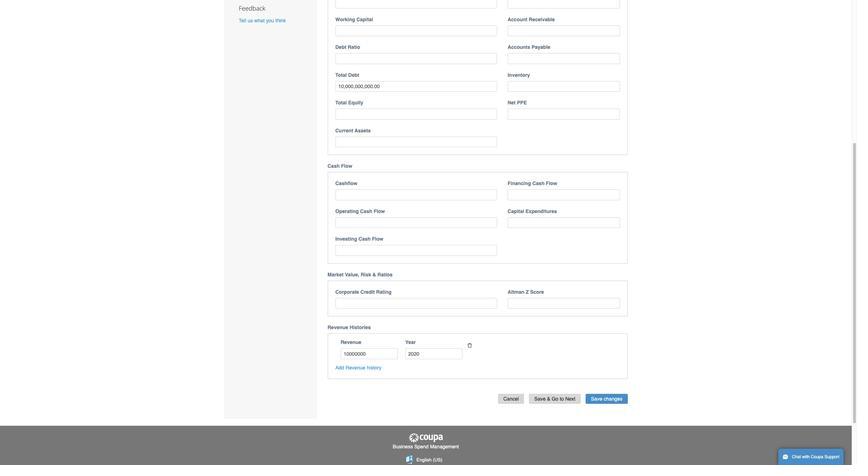 Task type: describe. For each thing, give the bounding box(es) containing it.
financing cash flow
[[508, 181, 558, 187]]

what
[[254, 18, 265, 23]]

altman
[[508, 290, 525, 295]]

english
[[417, 458, 432, 463]]

you
[[266, 18, 274, 23]]

account receivable
[[508, 17, 555, 22]]

equity
[[348, 100, 364, 106]]

ratios
[[378, 272, 393, 278]]

total for total equity
[[336, 100, 347, 106]]

accounts payable
[[508, 44, 551, 50]]

support
[[825, 455, 840, 460]]

working capital
[[336, 17, 373, 22]]

revenue for revenue
[[341, 340, 362, 346]]

capital expenditures
[[508, 209, 557, 214]]

Debt Ratio text field
[[336, 53, 497, 64]]

histories
[[350, 325, 371, 331]]

add
[[336, 366, 344, 371]]

total debt
[[336, 72, 360, 78]]

history
[[367, 366, 382, 371]]

spend
[[415, 445, 429, 450]]

value,
[[345, 272, 360, 278]]

changes
[[604, 397, 623, 402]]

Year text field
[[406, 349, 463, 360]]

to
[[560, 397, 564, 402]]

save & go to next
[[535, 397, 576, 402]]

revenue histories
[[328, 325, 371, 331]]

debt ratio
[[336, 44, 360, 50]]

assets
[[355, 128, 371, 134]]

receivable
[[529, 17, 555, 22]]

add revenue history
[[336, 366, 382, 371]]

save changes button
[[586, 395, 628, 405]]

Accounts Payable text field
[[508, 53, 621, 64]]

chat
[[793, 455, 802, 460]]

rating
[[376, 290, 392, 295]]

investing cash flow
[[336, 237, 384, 242]]

z
[[526, 290, 529, 295]]

1 vertical spatial debt
[[348, 72, 360, 78]]

0 horizontal spatial debt
[[336, 44, 347, 50]]

Net PPE text field
[[508, 109, 621, 120]]

Financing Cash Flow text field
[[508, 190, 621, 201]]

tell us what you think button
[[239, 17, 286, 24]]

1 vertical spatial capital
[[508, 209, 525, 214]]

0 vertical spatial &
[[373, 272, 376, 278]]

save for save & go to next
[[535, 397, 546, 402]]

flow for investing cash flow
[[372, 237, 384, 242]]

next
[[566, 397, 576, 402]]

english (us)
[[417, 458, 443, 463]]

cash for operating cash flow
[[360, 209, 373, 214]]

net
[[508, 100, 516, 106]]

save & go to next button
[[530, 395, 581, 405]]

investing
[[336, 237, 357, 242]]

score
[[531, 290, 544, 295]]



Task type: vqa. For each thing, say whether or not it's contained in the screenshot.
add revenue history button
yes



Task type: locate. For each thing, give the bounding box(es) containing it.
corporate
[[336, 290, 359, 295]]

flow up 'cashflow'
[[341, 164, 353, 169]]

current assets
[[336, 128, 371, 134]]

1 horizontal spatial save
[[592, 397, 603, 402]]

2 save from the left
[[592, 397, 603, 402]]

capital right working
[[357, 17, 373, 22]]

credit
[[361, 290, 375, 295]]

feedback
[[239, 4, 266, 13]]

(us)
[[433, 458, 443, 463]]

& left go
[[548, 397, 551, 402]]

0 vertical spatial revenue
[[328, 325, 349, 331]]

altman z score
[[508, 290, 544, 295]]

payable
[[532, 44, 551, 50]]

go
[[552, 397, 559, 402]]

us
[[248, 18, 253, 23]]

2 vertical spatial revenue
[[346, 366, 366, 371]]

current
[[336, 128, 354, 134]]

Operating Cash Flow text field
[[336, 218, 497, 228]]

Total Debt text field
[[336, 81, 497, 92]]

expenditures
[[526, 209, 557, 214]]

cash for financing cash flow
[[533, 181, 545, 187]]

1 save from the left
[[535, 397, 546, 402]]

ratio
[[348, 44, 360, 50]]

save left go
[[535, 397, 546, 402]]

accounts
[[508, 44, 531, 50]]

cashflow
[[336, 181, 358, 187]]

think
[[276, 18, 286, 23]]

Investing Cash Flow text field
[[336, 246, 497, 256]]

revenue right add
[[346, 366, 366, 371]]

revenue
[[328, 325, 349, 331], [341, 340, 362, 346], [346, 366, 366, 371]]

Total Equity text field
[[336, 109, 497, 120]]

revenue down revenue histories
[[341, 340, 362, 346]]

1 horizontal spatial &
[[548, 397, 551, 402]]

1 total from the top
[[336, 72, 347, 78]]

Revenue text field
[[341, 349, 398, 360]]

flow right operating
[[374, 209, 385, 214]]

total left equity
[[336, 100, 347, 106]]

1 vertical spatial revenue
[[341, 340, 362, 346]]

Account Receivable text field
[[508, 25, 621, 36]]

ppe
[[517, 100, 527, 106]]

& inside button
[[548, 397, 551, 402]]

flow for operating cash flow
[[374, 209, 385, 214]]

tell us what you think
[[239, 18, 286, 23]]

save for save changes
[[592, 397, 603, 402]]

chat with coupa support
[[793, 455, 840, 460]]

Working Capital text field
[[336, 25, 497, 36]]

Current Assets text field
[[336, 137, 497, 148]]

cash up 'cashflow'
[[328, 164, 340, 169]]

flow for financing cash flow
[[546, 181, 558, 187]]

operating
[[336, 209, 359, 214]]

& right risk
[[373, 272, 376, 278]]

revenue left histories
[[328, 325, 349, 331]]

tell
[[239, 18, 246, 23]]

0 horizontal spatial &
[[373, 272, 376, 278]]

year
[[406, 340, 416, 346]]

save changes
[[592, 397, 623, 402]]

cash for investing cash flow
[[359, 237, 371, 242]]

flow
[[341, 164, 353, 169], [546, 181, 558, 187], [374, 209, 385, 214], [372, 237, 384, 242]]

inventory
[[508, 72, 530, 78]]

0 horizontal spatial save
[[535, 397, 546, 402]]

corporate credit rating
[[336, 290, 392, 295]]

market value, risk & ratios
[[328, 272, 393, 278]]

2 total from the top
[[336, 100, 347, 106]]

cash right investing
[[359, 237, 371, 242]]

Total Assets text field
[[336, 0, 497, 8]]

with
[[803, 455, 810, 460]]

debt left ratio
[[336, 44, 347, 50]]

account
[[508, 17, 528, 22]]

1 horizontal spatial debt
[[348, 72, 360, 78]]

save
[[535, 397, 546, 402], [592, 397, 603, 402]]

Capital Expenditures text field
[[508, 218, 621, 228]]

&
[[373, 272, 376, 278], [548, 397, 551, 402]]

coupa supplier portal image
[[408, 434, 444, 444]]

Inventory text field
[[508, 81, 621, 92]]

total equity
[[336, 100, 364, 106]]

cash flow
[[328, 164, 353, 169]]

revenue inside button
[[346, 366, 366, 371]]

management
[[430, 445, 459, 450]]

save left changes
[[592, 397, 603, 402]]

chat with coupa support button
[[779, 450, 844, 466]]

0 vertical spatial capital
[[357, 17, 373, 22]]

Other Liabilities text field
[[508, 0, 621, 8]]

0 vertical spatial debt
[[336, 44, 347, 50]]

financing
[[508, 181, 531, 187]]

debt down ratio
[[348, 72, 360, 78]]

cancel
[[504, 397, 519, 402]]

capital left expenditures
[[508, 209, 525, 214]]

coupa
[[812, 455, 824, 460]]

debt
[[336, 44, 347, 50], [348, 72, 360, 78]]

business spend management
[[393, 445, 459, 450]]

risk
[[361, 272, 371, 278]]

1 horizontal spatial capital
[[508, 209, 525, 214]]

total for total debt
[[336, 72, 347, 78]]

cancel link
[[498, 395, 525, 405]]

total
[[336, 72, 347, 78], [336, 100, 347, 106]]

operating cash flow
[[336, 209, 385, 214]]

cash
[[328, 164, 340, 169], [533, 181, 545, 187], [360, 209, 373, 214], [359, 237, 371, 242]]

flow up financing cash flow "text box"
[[546, 181, 558, 187]]

net ppe
[[508, 100, 527, 106]]

flow right investing
[[372, 237, 384, 242]]

0 vertical spatial total
[[336, 72, 347, 78]]

business
[[393, 445, 413, 450]]

capital
[[357, 17, 373, 22], [508, 209, 525, 214]]

1 vertical spatial &
[[548, 397, 551, 402]]

add revenue history button
[[336, 365, 382, 372]]

Altman Z Score text field
[[508, 299, 621, 309]]

market
[[328, 272, 344, 278]]

cash right financing
[[533, 181, 545, 187]]

1 vertical spatial total
[[336, 100, 347, 106]]

revenue for revenue histories
[[328, 325, 349, 331]]

cash right operating
[[360, 209, 373, 214]]

Corporate Credit Rating text field
[[336, 299, 497, 309]]

0 horizontal spatial capital
[[357, 17, 373, 22]]

total down debt ratio
[[336, 72, 347, 78]]

Cashflow text field
[[336, 190, 497, 201]]

working
[[336, 17, 355, 22]]



